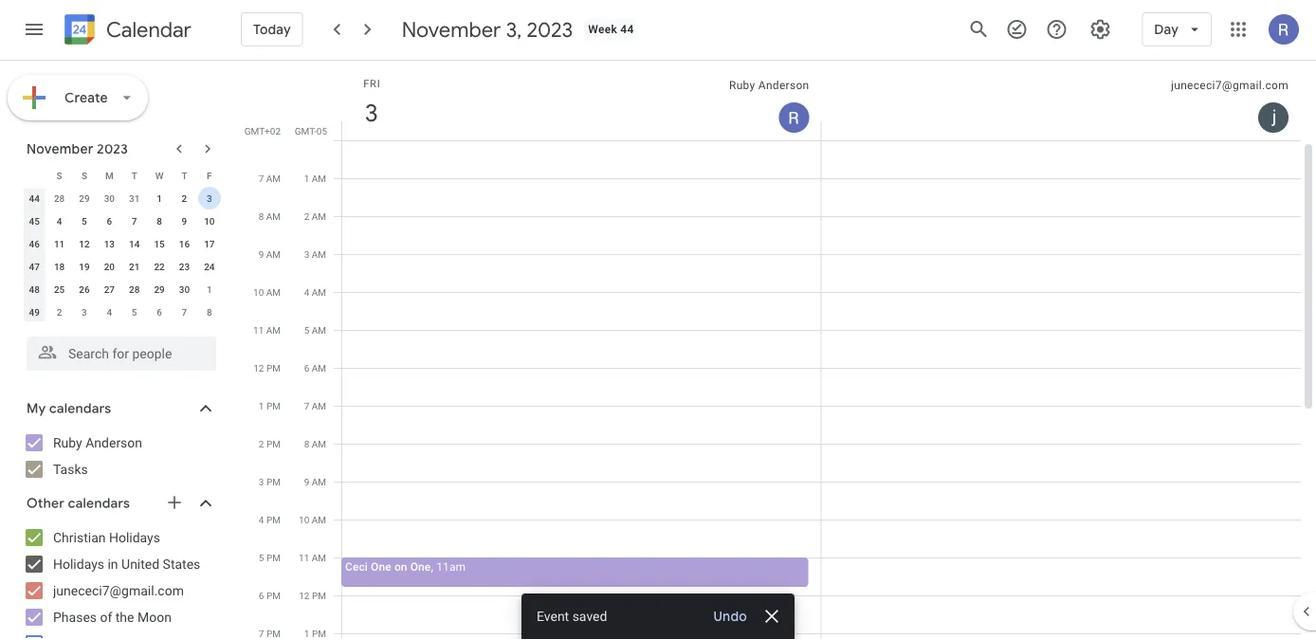 Task type: describe. For each thing, give the bounding box(es) containing it.
30 element
[[173, 278, 196, 301]]

saved
[[573, 609, 608, 624]]

ceci one on one , 11am
[[345, 560, 466, 574]]

am up "2 am"
[[312, 173, 326, 184]]

pm up 2 pm
[[267, 400, 281, 412]]

ruby inside 3 column header
[[730, 79, 756, 92]]

junececi7@gmail.com inside column header
[[1172, 79, 1289, 92]]

1 pm
[[259, 400, 281, 412]]

fri
[[364, 77, 381, 89]]

1 s from the left
[[56, 170, 62, 181]]

november 2023
[[27, 140, 128, 158]]

gmt-
[[295, 125, 317, 137]]

5 down the october 29 element at the left top of the page
[[82, 215, 87, 227]]

december 7 element
[[173, 301, 196, 324]]

Search for people text field
[[38, 337, 205, 371]]

31
[[129, 193, 140, 204]]

12 inside november 2023 grid
[[79, 238, 90, 250]]

48
[[29, 284, 40, 295]]

4 for december 4 element
[[107, 306, 112, 318]]

1 horizontal spatial holidays
[[109, 530, 160, 546]]

4 down october 28 element
[[57, 215, 62, 227]]

4 for 4 am
[[304, 287, 310, 298]]

2 cell from the left
[[822, 140, 1302, 640]]

event
[[537, 609, 569, 624]]

of
[[100, 610, 112, 625]]

1 horizontal spatial 12
[[254, 362, 264, 374]]

october 30 element
[[98, 187, 121, 210]]

8 right 2 pm
[[304, 438, 310, 450]]

on
[[395, 560, 408, 574]]

create button
[[8, 75, 148, 121]]

1 horizontal spatial 9 am
[[304, 476, 326, 488]]

calendars for other calendars
[[68, 495, 130, 512]]

14
[[129, 238, 140, 250]]

in
[[108, 556, 118, 572]]

47
[[29, 261, 40, 272]]

3 pm
[[259, 476, 281, 488]]

23 element
[[173, 255, 196, 278]]

2 horizontal spatial 12
[[299, 590, 310, 602]]

30 for 30 'element'
[[179, 284, 190, 295]]

phases of the moon
[[53, 610, 172, 625]]

column header inside november 2023 grid
[[22, 164, 47, 187]]

october 28 element
[[48, 187, 71, 210]]

14 element
[[123, 232, 146, 255]]

4 pm
[[259, 514, 281, 526]]

28 for october 28 element
[[54, 193, 65, 204]]

0 horizontal spatial 9 am
[[259, 249, 281, 260]]

45
[[29, 215, 40, 227]]

fri 3
[[364, 77, 381, 129]]

25 element
[[48, 278, 71, 301]]

ruby inside the my calendars list
[[53, 435, 82, 451]]

15 element
[[148, 232, 171, 255]]

5 for december 5 element
[[132, 306, 137, 318]]

event saved
[[537, 609, 608, 624]]

week
[[589, 23, 618, 36]]

5 for 5 pm
[[259, 552, 264, 564]]

46
[[29, 238, 40, 250]]

2 for 2 am
[[304, 211, 310, 222]]

7 down gmt+02
[[259, 173, 264, 184]]

21 element
[[123, 255, 146, 278]]

ruby anderson inside 3 column header
[[730, 79, 810, 92]]

other calendars button
[[4, 489, 235, 519]]

am up the 6 am
[[312, 325, 326, 336]]

anderson inside 3 column header
[[759, 79, 810, 92]]

11 element
[[48, 232, 71, 255]]

main drawer image
[[23, 18, 46, 41]]

26
[[79, 284, 90, 295]]

2 pm
[[259, 438, 281, 450]]

2 for december 2 element
[[57, 306, 62, 318]]

20
[[104, 261, 115, 272]]

november 2023 grid
[[18, 164, 222, 324]]

10 element
[[198, 210, 221, 232]]

21
[[129, 261, 140, 272]]

5 am
[[304, 325, 326, 336]]

am up 5 am
[[312, 287, 326, 298]]

pm down 5 pm
[[267, 590, 281, 602]]

0 vertical spatial 10 am
[[253, 287, 281, 298]]

october 29 element
[[73, 187, 96, 210]]

1 am
[[304, 173, 326, 184]]

5 for 5 am
[[304, 325, 310, 336]]

0 vertical spatial 12 pm
[[254, 362, 281, 374]]

29 for the october 29 element at the left top of the page
[[79, 193, 90, 204]]

junececi7@gmail.com column header
[[821, 61, 1302, 140]]

3 am
[[304, 249, 326, 260]]

row containing 46
[[22, 232, 222, 255]]

20 element
[[98, 255, 121, 278]]

1 horizontal spatial 8 am
[[304, 438, 326, 450]]

december 5 element
[[123, 301, 146, 324]]

am left ceci
[[312, 552, 326, 564]]

other calendars
[[27, 495, 130, 512]]

junececi7@gmail.com inside 'other calendars' 'list'
[[53, 583, 184, 599]]

calendars for my calendars
[[49, 400, 111, 417]]

row containing 48
[[22, 278, 222, 301]]

christian holidays
[[53, 530, 160, 546]]

8 right 10 element
[[259, 211, 264, 222]]

4 am
[[304, 287, 326, 298]]

19
[[79, 261, 90, 272]]

7 up 14 element
[[132, 215, 137, 227]]

17
[[204, 238, 215, 250]]

calendar
[[106, 17, 192, 43]]

10 inside november 2023 grid
[[204, 215, 215, 227]]

december 3 element
[[73, 301, 96, 324]]

today
[[253, 21, 291, 38]]

7 right '1 pm' on the bottom of the page
[[304, 400, 310, 412]]

12 element
[[73, 232, 96, 255]]

17 element
[[198, 232, 221, 255]]

december 1 element
[[198, 278, 221, 301]]

anderson inside the my calendars list
[[86, 435, 142, 451]]

1 vertical spatial 11 am
[[299, 552, 326, 564]]

ruby anderson inside the my calendars list
[[53, 435, 142, 451]]

,
[[431, 560, 434, 574]]

13
[[104, 238, 115, 250]]

f
[[207, 170, 212, 181]]

moon
[[138, 610, 172, 625]]

1 vertical spatial 11
[[253, 325, 264, 336]]

am down 1 am
[[312, 211, 326, 222]]

undo
[[714, 608, 748, 625]]

am right 4 pm on the bottom left of page
[[312, 514, 326, 526]]

holidays in united states
[[53, 556, 201, 572]]

december 4 element
[[98, 301, 121, 324]]

united
[[122, 556, 160, 572]]

1 horizontal spatial 10 am
[[299, 514, 326, 526]]

1 for 1 pm
[[259, 400, 264, 412]]

6 pm
[[259, 590, 281, 602]]

ceci
[[345, 560, 368, 574]]

29 for 29 element
[[154, 284, 165, 295]]

add other calendars image
[[165, 493, 184, 512]]

am left 5 am
[[266, 325, 281, 336]]



Task type: locate. For each thing, give the bounding box(es) containing it.
pm down '1 pm' on the bottom of the page
[[267, 438, 281, 450]]

row containing ceci one on one
[[334, 140, 1302, 640]]

other calendars list
[[4, 523, 235, 640]]

0 horizontal spatial 7 am
[[259, 173, 281, 184]]

november for november 2023
[[27, 140, 94, 158]]

9 right the 3 pm
[[304, 476, 310, 488]]

2 vertical spatial 9
[[304, 476, 310, 488]]

0 horizontal spatial 28
[[54, 193, 65, 204]]

0 horizontal spatial 12
[[79, 238, 90, 250]]

0 horizontal spatial one
[[371, 560, 392, 574]]

1 horizontal spatial 11 am
[[299, 552, 326, 564]]

0 horizontal spatial 10
[[204, 215, 215, 227]]

28 inside october 28 element
[[54, 193, 65, 204]]

anderson
[[759, 79, 810, 92], [86, 435, 142, 451]]

row containing 47
[[22, 255, 222, 278]]

0 vertical spatial ruby
[[730, 79, 756, 92]]

3 grid
[[243, 61, 1317, 640]]

44 right 'week'
[[621, 23, 634, 36]]

0 vertical spatial holidays
[[109, 530, 160, 546]]

4 up 5 pm
[[259, 514, 264, 526]]

row containing s
[[22, 164, 222, 187]]

10 up 17
[[204, 215, 215, 227]]

0 horizontal spatial 11
[[54, 238, 65, 250]]

2
[[182, 193, 187, 204], [304, 211, 310, 222], [57, 306, 62, 318], [259, 438, 264, 450]]

None search field
[[0, 329, 235, 371]]

states
[[163, 556, 201, 572]]

30 inside 'element'
[[179, 284, 190, 295]]

0 horizontal spatial junececi7@gmail.com
[[53, 583, 184, 599]]

0 horizontal spatial 2023
[[97, 140, 128, 158]]

0 horizontal spatial 30
[[104, 193, 115, 204]]

am down the 6 am
[[312, 400, 326, 412]]

27 element
[[98, 278, 121, 301]]

1 horizontal spatial 12 pm
[[299, 590, 326, 602]]

0 vertical spatial ruby anderson
[[730, 79, 810, 92]]

0 vertical spatial 29
[[79, 193, 90, 204]]

december 6 element
[[148, 301, 171, 324]]

pm up '1 pm' on the bottom of the page
[[267, 362, 281, 374]]

row
[[334, 140, 1302, 640], [22, 164, 222, 187], [22, 187, 222, 210], [22, 210, 222, 232], [22, 232, 222, 255], [22, 255, 222, 278], [22, 278, 222, 301], [22, 301, 222, 324]]

7 am down the 6 am
[[304, 400, 326, 412]]

1 vertical spatial 28
[[129, 284, 140, 295]]

1 vertical spatial 29
[[154, 284, 165, 295]]

44
[[621, 23, 634, 36], [29, 193, 40, 204]]

18
[[54, 261, 65, 272]]

28 inside '28' element
[[129, 284, 140, 295]]

gmt+02
[[245, 125, 281, 137]]

28 for '28' element
[[129, 284, 140, 295]]

1 horizontal spatial t
[[182, 170, 187, 181]]

s
[[56, 170, 62, 181], [82, 170, 87, 181]]

2 down 25 "element"
[[57, 306, 62, 318]]

6 am
[[304, 362, 326, 374]]

4 up 5 am
[[304, 287, 310, 298]]

0 vertical spatial 28
[[54, 193, 65, 204]]

5 up the 6 am
[[304, 325, 310, 336]]

49
[[29, 306, 40, 318]]

the
[[116, 610, 134, 625]]

2 horizontal spatial 11
[[299, 552, 310, 564]]

12
[[79, 238, 90, 250], [254, 362, 264, 374], [299, 590, 310, 602]]

0 vertical spatial calendars
[[49, 400, 111, 417]]

1 vertical spatial 10
[[253, 287, 264, 298]]

2023
[[527, 16, 573, 43], [97, 140, 128, 158]]

3 for 3 pm
[[259, 476, 264, 488]]

october 31 element
[[123, 187, 146, 210]]

pm
[[267, 362, 281, 374], [267, 400, 281, 412], [267, 438, 281, 450], [267, 476, 281, 488], [267, 514, 281, 526], [267, 552, 281, 564], [267, 590, 281, 602], [312, 590, 326, 602]]

settings menu image
[[1090, 18, 1112, 41]]

0 vertical spatial 44
[[621, 23, 634, 36]]

22 element
[[148, 255, 171, 278]]

1 vertical spatial 10 am
[[299, 514, 326, 526]]

row containing 45
[[22, 210, 222, 232]]

day
[[1155, 21, 1179, 38]]

0 horizontal spatial holidays
[[53, 556, 104, 572]]

cell containing ceci one on one
[[342, 140, 822, 640]]

0 horizontal spatial 29
[[79, 193, 90, 204]]

one left on
[[371, 560, 392, 574]]

6 for 6 pm
[[259, 590, 264, 602]]

2 vertical spatial 12
[[299, 590, 310, 602]]

25
[[54, 284, 65, 295]]

t right w
[[182, 170, 187, 181]]

12 pm up '1 pm' on the bottom of the page
[[254, 362, 281, 374]]

holidays up united
[[109, 530, 160, 546]]

pm right 6 pm
[[312, 590, 326, 602]]

0 vertical spatial 11
[[54, 238, 65, 250]]

8 down the december 1 element
[[207, 306, 212, 318]]

2 for 2 pm
[[259, 438, 264, 450]]

1 horizontal spatial 30
[[179, 284, 190, 295]]

0 horizontal spatial 8 am
[[259, 211, 281, 222]]

18 element
[[48, 255, 71, 278]]

1 vertical spatial 9 am
[[304, 476, 326, 488]]

24
[[204, 261, 215, 272]]

28
[[54, 193, 65, 204], [129, 284, 140, 295]]

1 for the december 1 element
[[207, 284, 212, 295]]

1 vertical spatial 9
[[259, 249, 264, 260]]

0 vertical spatial 7 am
[[259, 173, 281, 184]]

3 for december 3 element
[[82, 306, 87, 318]]

3 up 4 am at left top
[[304, 249, 310, 260]]

1 horizontal spatial 7 am
[[304, 400, 326, 412]]

0 vertical spatial 10
[[204, 215, 215, 227]]

november up october 28 element
[[27, 140, 94, 158]]

1 horizontal spatial 2023
[[527, 16, 573, 43]]

1 vertical spatial anderson
[[86, 435, 142, 451]]

5 down '28' element
[[132, 306, 137, 318]]

2 vertical spatial 11
[[299, 552, 310, 564]]

1 down w
[[157, 193, 162, 204]]

pm up 6 pm
[[267, 552, 281, 564]]

0 vertical spatial 2023
[[527, 16, 573, 43]]

6 for december 6 element
[[157, 306, 162, 318]]

holidays
[[109, 530, 160, 546], [53, 556, 104, 572]]

1 horizontal spatial 29
[[154, 284, 165, 295]]

0 vertical spatial 9 am
[[259, 249, 281, 260]]

44 inside "row"
[[29, 193, 40, 204]]

8 am
[[259, 211, 281, 222], [304, 438, 326, 450]]

0 vertical spatial november
[[402, 16, 501, 43]]

2 horizontal spatial 9
[[304, 476, 310, 488]]

1 horizontal spatial ruby
[[730, 79, 756, 92]]

5 up 6 pm
[[259, 552, 264, 564]]

29 element
[[148, 278, 171, 301]]

05
[[317, 125, 327, 137]]

8 am right 2 pm
[[304, 438, 326, 450]]

christian
[[53, 530, 106, 546]]

am left "2 am"
[[266, 211, 281, 222]]

0 horizontal spatial s
[[56, 170, 62, 181]]

0 horizontal spatial 44
[[29, 193, 40, 204]]

22
[[154, 261, 165, 272]]

0 vertical spatial 12
[[79, 238, 90, 250]]

gmt-05
[[295, 125, 327, 137]]

16 element
[[173, 232, 196, 255]]

november 3, 2023
[[402, 16, 573, 43]]

15
[[154, 238, 165, 250]]

1 vertical spatial 2023
[[97, 140, 128, 158]]

11am
[[437, 560, 466, 574]]

2 down 1 am
[[304, 211, 310, 222]]

pm up 5 pm
[[267, 514, 281, 526]]

11
[[54, 238, 65, 250], [253, 325, 264, 336], [299, 552, 310, 564]]

30 down 23
[[179, 284, 190, 295]]

8
[[259, 211, 264, 222], [157, 215, 162, 227], [207, 306, 212, 318], [304, 438, 310, 450]]

6
[[107, 215, 112, 227], [157, 306, 162, 318], [304, 362, 310, 374], [259, 590, 264, 602]]

8 up 15 element
[[157, 215, 162, 227]]

0 vertical spatial junececi7@gmail.com
[[1172, 79, 1289, 92]]

0 vertical spatial 11 am
[[253, 325, 281, 336]]

28 element
[[123, 278, 146, 301]]

4
[[57, 215, 62, 227], [304, 287, 310, 298], [107, 306, 112, 318], [259, 514, 264, 526]]

3 up 4 pm on the bottom left of page
[[259, 476, 264, 488]]

10 am left 4 am at left top
[[253, 287, 281, 298]]

6 for 6 am
[[304, 362, 310, 374]]

1 vertical spatial 8 am
[[304, 438, 326, 450]]

11 up 18
[[54, 238, 65, 250]]

1 vertical spatial calendars
[[68, 495, 130, 512]]

3 inside 'fri 3'
[[364, 97, 377, 129]]

11 inside november 2023 grid
[[54, 238, 65, 250]]

1 cell from the left
[[342, 140, 822, 640]]

am left 3 am
[[266, 249, 281, 260]]

10 am
[[253, 287, 281, 298], [299, 514, 326, 526]]

4 for 4 pm
[[259, 514, 264, 526]]

19 element
[[73, 255, 96, 278]]

1 horizontal spatial ruby anderson
[[730, 79, 810, 92]]

november for november 3, 2023
[[402, 16, 501, 43]]

9 up the 16 element
[[182, 215, 187, 227]]

cell
[[342, 140, 822, 640], [822, 140, 1302, 640]]

0 vertical spatial 9
[[182, 215, 187, 227]]

11 am
[[253, 325, 281, 336], [299, 552, 326, 564]]

6 down october 30 element
[[107, 215, 112, 227]]

3,
[[506, 16, 522, 43]]

junececi7@gmail.com down in
[[53, 583, 184, 599]]

one right on
[[411, 560, 431, 574]]

7 am
[[259, 173, 281, 184], [304, 400, 326, 412]]

1 horizontal spatial 9
[[259, 249, 264, 260]]

am left 1 am
[[266, 173, 281, 184]]

10
[[204, 215, 215, 227], [253, 287, 264, 298], [299, 514, 310, 526]]

24 element
[[198, 255, 221, 278]]

holidays down christian
[[53, 556, 104, 572]]

my calendars
[[27, 400, 111, 417]]

3 column header
[[342, 61, 822, 140]]

2 s from the left
[[82, 170, 87, 181]]

calendars right my in the bottom left of the page
[[49, 400, 111, 417]]

calendars
[[49, 400, 111, 417], [68, 495, 130, 512]]

my calendars list
[[4, 428, 235, 485]]

calendar element
[[61, 10, 192, 52]]

26 element
[[73, 278, 96, 301]]

3
[[364, 97, 377, 129], [207, 193, 212, 204], [304, 249, 310, 260], [82, 306, 87, 318], [259, 476, 264, 488]]

28 down 21
[[129, 284, 140, 295]]

1 vertical spatial 12 pm
[[299, 590, 326, 602]]

row group
[[22, 187, 222, 324]]

3 inside cell
[[207, 193, 212, 204]]

4 down 27 element
[[107, 306, 112, 318]]

0 horizontal spatial ruby
[[53, 435, 82, 451]]

1 vertical spatial holidays
[[53, 556, 104, 572]]

row containing 44
[[22, 187, 222, 210]]

29 down 22
[[154, 284, 165, 295]]

1 vertical spatial 7 am
[[304, 400, 326, 412]]

11 am right 5 pm
[[299, 552, 326, 564]]

44 up 45
[[29, 193, 40, 204]]

november
[[402, 16, 501, 43], [27, 140, 94, 158]]

tasks
[[53, 462, 88, 477]]

1 vertical spatial ruby anderson
[[53, 435, 142, 451]]

1 up december 8 element
[[207, 284, 212, 295]]

3 down f
[[207, 193, 212, 204]]

row inside 3 grid
[[334, 140, 1302, 640]]

5 pm
[[259, 552, 281, 564]]

other
[[27, 495, 65, 512]]

2 vertical spatial 10
[[299, 514, 310, 526]]

30 down 'm'
[[104, 193, 115, 204]]

3 down 26 element
[[82, 306, 87, 318]]

3 cell
[[197, 187, 222, 210]]

s up the october 29 element at the left top of the page
[[82, 170, 87, 181]]

am right 2 pm
[[312, 438, 326, 450]]

2 am
[[304, 211, 326, 222]]

1 horizontal spatial 10
[[253, 287, 264, 298]]

9 am left 3 am
[[259, 249, 281, 260]]

ruby
[[730, 79, 756, 92], [53, 435, 82, 451]]

pm up 4 pm on the bottom left of page
[[267, 476, 281, 488]]

my calendars button
[[4, 394, 235, 424]]

2 left 3 cell
[[182, 193, 187, 204]]

5
[[82, 215, 87, 227], [132, 306, 137, 318], [304, 325, 310, 336], [259, 552, 264, 564]]

11 right 5 pm
[[299, 552, 310, 564]]

6 down 5 pm
[[259, 590, 264, 602]]

8 am left "2 am"
[[259, 211, 281, 222]]

0 horizontal spatial 10 am
[[253, 287, 281, 298]]

week 44
[[589, 23, 634, 36]]

november left 3,
[[402, 16, 501, 43]]

16
[[179, 238, 190, 250]]

0 horizontal spatial ruby anderson
[[53, 435, 142, 451]]

6 down 29 element
[[157, 306, 162, 318]]

t up the 31 on the top left
[[132, 170, 137, 181]]

calendars up 'christian holidays'
[[68, 495, 130, 512]]

11 left 5 am
[[253, 325, 264, 336]]

3 for 3 am
[[304, 249, 310, 260]]

calendars inside other calendars dropdown button
[[68, 495, 130, 512]]

12 up 19
[[79, 238, 90, 250]]

december 8 element
[[198, 301, 221, 324]]

phases
[[53, 610, 97, 625]]

1 horizontal spatial anderson
[[759, 79, 810, 92]]

1 one from the left
[[371, 560, 392, 574]]

row group containing 44
[[22, 187, 222, 324]]

am left 4 am at left top
[[266, 287, 281, 298]]

am down 5 am
[[312, 362, 326, 374]]

2 horizontal spatial 10
[[299, 514, 310, 526]]

9
[[182, 215, 187, 227], [259, 249, 264, 260], [304, 476, 310, 488]]

row group inside november 2023 grid
[[22, 187, 222, 324]]

am right the 3 pm
[[312, 476, 326, 488]]

0 horizontal spatial 12 pm
[[254, 362, 281, 374]]

1 vertical spatial 12
[[254, 362, 264, 374]]

create
[[65, 89, 108, 106]]

1 horizontal spatial 28
[[129, 284, 140, 295]]

0 horizontal spatial 11 am
[[253, 325, 281, 336]]

13 element
[[98, 232, 121, 255]]

0 horizontal spatial t
[[132, 170, 137, 181]]

today button
[[241, 7, 303, 52]]

29
[[79, 193, 90, 204], [154, 284, 165, 295]]

my
[[27, 400, 46, 417]]

junececi7@gmail.com
[[1172, 79, 1289, 92], [53, 583, 184, 599]]

7 am left 1 am
[[259, 173, 281, 184]]

m
[[105, 170, 114, 181]]

2 t from the left
[[182, 170, 187, 181]]

9 am right the 3 pm
[[304, 476, 326, 488]]

row containing 49
[[22, 301, 222, 324]]

1 horizontal spatial s
[[82, 170, 87, 181]]

2 one from the left
[[411, 560, 431, 574]]

1 t from the left
[[132, 170, 137, 181]]

11 am left 5 am
[[253, 325, 281, 336]]

1 up 2 pm
[[259, 400, 264, 412]]

23
[[179, 261, 190, 272]]

1 horizontal spatial one
[[411, 560, 431, 574]]

28 left the october 29 element at the left top of the page
[[54, 193, 65, 204]]

0 vertical spatial anderson
[[759, 79, 810, 92]]

10 right the december 1 element
[[253, 287, 264, 298]]

undo button
[[706, 607, 755, 626]]

calendar heading
[[102, 17, 192, 43]]

30 for october 30 element
[[104, 193, 115, 204]]

2 down '1 pm' on the bottom of the page
[[259, 438, 264, 450]]

0 vertical spatial 8 am
[[259, 211, 281, 222]]

10 am right 4 pm on the bottom left of page
[[299, 514, 326, 526]]

ruby anderson
[[730, 79, 810, 92], [53, 435, 142, 451]]

0 horizontal spatial november
[[27, 140, 94, 158]]

1 vertical spatial junececi7@gmail.com
[[53, 583, 184, 599]]

1 horizontal spatial 44
[[621, 23, 634, 36]]

w
[[155, 170, 164, 181]]

day button
[[1143, 7, 1213, 52]]

12 right 6 pm
[[299, 590, 310, 602]]

1 for 1 am
[[304, 173, 310, 184]]

12 up '1 pm' on the bottom of the page
[[254, 362, 264, 374]]

9 inside "row"
[[182, 215, 187, 227]]

1
[[304, 173, 310, 184], [157, 193, 162, 204], [207, 284, 212, 295], [259, 400, 264, 412]]

12 pm
[[254, 362, 281, 374], [299, 590, 326, 602]]

1 horizontal spatial 11
[[253, 325, 264, 336]]

0 horizontal spatial 9
[[182, 215, 187, 227]]

1 horizontal spatial november
[[402, 16, 501, 43]]

friday, november 3 element
[[350, 91, 394, 135]]

7 down 30 'element'
[[182, 306, 187, 318]]

1 vertical spatial 44
[[29, 193, 40, 204]]

6 down 5 am
[[304, 362, 310, 374]]

calendars inside my calendars dropdown button
[[49, 400, 111, 417]]

27
[[104, 284, 115, 295]]

9 am
[[259, 249, 281, 260], [304, 476, 326, 488]]

1 vertical spatial 30
[[179, 284, 190, 295]]

0 horizontal spatial anderson
[[86, 435, 142, 451]]

1 vertical spatial ruby
[[53, 435, 82, 451]]

1 vertical spatial november
[[27, 140, 94, 158]]

0 vertical spatial 30
[[104, 193, 115, 204]]

s up october 28 element
[[56, 170, 62, 181]]

1 up "2 am"
[[304, 173, 310, 184]]

29 right october 28 element
[[79, 193, 90, 204]]

1 horizontal spatial junececi7@gmail.com
[[1172, 79, 1289, 92]]

9 right 17 element
[[259, 249, 264, 260]]

am up 4 am at left top
[[312, 249, 326, 260]]

december 2 element
[[48, 301, 71, 324]]

column header
[[22, 164, 47, 187]]

10 right 4 pm on the bottom left of page
[[299, 514, 310, 526]]

12 pm right 6 pm
[[299, 590, 326, 602]]



Task type: vqa. For each thing, say whether or not it's contained in the screenshot.
2023 to the bottom
yes



